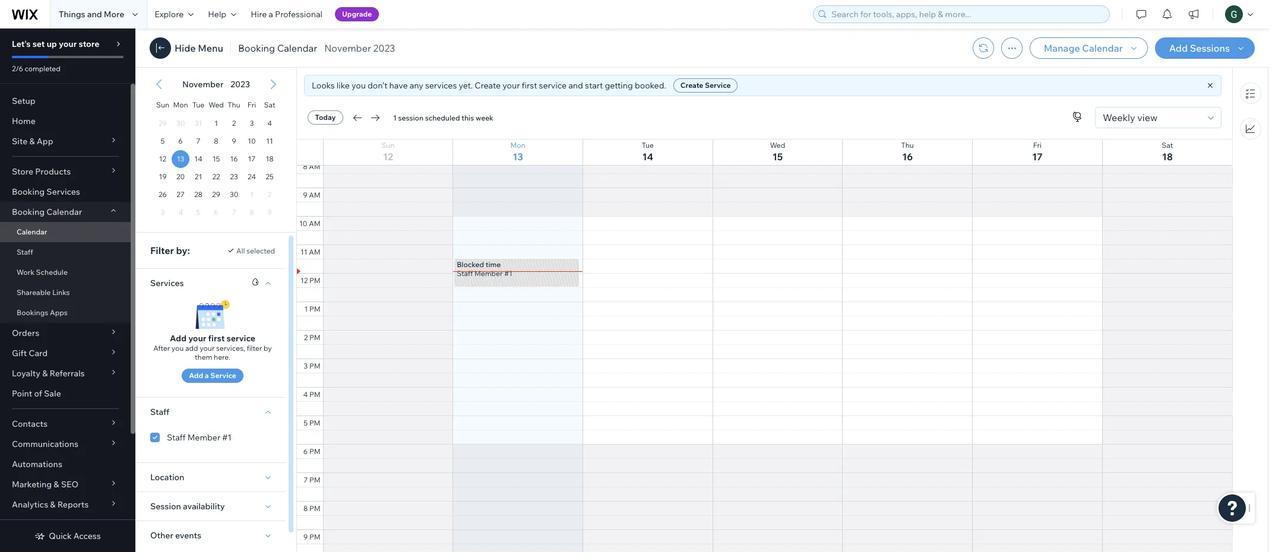 Task type: locate. For each thing, give the bounding box(es) containing it.
1 horizontal spatial 10
[[299, 219, 307, 228]]

3 up 4 pm
[[304, 362, 308, 371]]

& right loyalty
[[42, 368, 48, 379]]

hire
[[251, 9, 267, 20]]

service
[[705, 81, 731, 90], [210, 371, 236, 380]]

0 vertical spatial 7
[[196, 137, 200, 145]]

1 vertical spatial sat
[[1162, 141, 1173, 150]]

1 vertical spatial 5
[[304, 419, 308, 428]]

None field
[[1099, 107, 1204, 128]]

29
[[212, 190, 220, 199]]

23
[[230, 172, 238, 181]]

november down upgrade button at the left of the page
[[324, 42, 371, 54]]

booked.
[[635, 80, 666, 91]]

0 horizontal spatial 6
[[178, 137, 183, 145]]

&
[[29, 136, 35, 147], [42, 368, 48, 379], [54, 479, 59, 490], [50, 499, 56, 510]]

10 for 10
[[248, 137, 256, 145]]

1 pm
[[304, 305, 320, 314]]

3 up 24
[[250, 119, 254, 128]]

booking inside dropdown button
[[12, 207, 45, 217]]

service left start on the top
[[539, 80, 567, 91]]

0 horizontal spatial you
[[172, 344, 184, 353]]

1 down sun mon tue wed thu
[[214, 119, 218, 128]]

0 horizontal spatial grid
[[143, 68, 289, 232]]

0 horizontal spatial 3
[[250, 119, 254, 128]]

staff up staff member #1
[[150, 407, 169, 417]]

alert
[[179, 79, 254, 90]]

1 vertical spatial tue
[[642, 141, 654, 150]]

add for your
[[170, 333, 186, 344]]

a inside add a service button
[[205, 371, 209, 380]]

9 up 23
[[232, 137, 236, 145]]

booking down hire
[[238, 42, 275, 54]]

setup link
[[0, 91, 131, 111]]

products
[[35, 166, 71, 177]]

november 2023
[[324, 42, 395, 54]]

1 vertical spatial add
[[170, 333, 186, 344]]

booking calendar down "hire a professional"
[[238, 42, 317, 54]]

add inside add your first service after you add your services, filter by them here.
[[170, 333, 186, 344]]

1 horizontal spatial 17
[[1032, 151, 1043, 163]]

things and more
[[59, 9, 124, 20]]

15 inside wed 15
[[772, 151, 783, 163]]

1 horizontal spatial 2023
[[373, 42, 395, 54]]

yet.
[[459, 80, 473, 91]]

work schedule
[[17, 268, 68, 277]]

0 horizontal spatial 12
[[159, 154, 166, 163]]

& right site at the top
[[29, 136, 35, 147]]

1 vertical spatial 2023
[[231, 79, 250, 90]]

0 horizontal spatial a
[[205, 371, 209, 380]]

0 vertical spatial sat
[[264, 100, 275, 109]]

links
[[52, 288, 70, 297]]

location
[[150, 472, 184, 483]]

1 horizontal spatial november
[[324, 42, 371, 54]]

let's set up your store
[[12, 39, 99, 49]]

pm down 5 pm at the left of the page
[[309, 447, 320, 456]]

7 up the 21
[[196, 137, 200, 145]]

0 horizontal spatial 2023
[[231, 79, 250, 90]]

1 horizontal spatial 15
[[772, 151, 783, 163]]

1 vertical spatial booking
[[12, 186, 45, 197]]

15
[[772, 151, 783, 163], [212, 154, 220, 163]]

create
[[475, 80, 501, 91], [680, 81, 703, 90]]

services inside the 'sidebar' element
[[46, 186, 80, 197]]

pm down 1 pm
[[309, 333, 320, 342]]

alert inside grid
[[179, 79, 254, 90]]

0 horizontal spatial fri
[[248, 100, 256, 109]]

pm for 12 pm
[[309, 276, 320, 285]]

calendar link
[[0, 222, 131, 242]]

pm up 8 pm on the left bottom
[[309, 476, 320, 485]]

1 horizontal spatial service
[[705, 81, 731, 90]]

2 am from the top
[[309, 191, 320, 200]]

0 vertical spatial a
[[269, 9, 273, 20]]

11 am
[[300, 248, 320, 257]]

18
[[1162, 151, 1173, 163], [266, 154, 273, 163]]

access
[[74, 531, 101, 542]]

0 horizontal spatial sun
[[156, 100, 169, 109]]

pm for 5 pm
[[309, 419, 320, 428]]

1 vertical spatial booking calendar
[[12, 207, 82, 217]]

1 horizontal spatial create
[[680, 81, 703, 90]]

1 pm from the top
[[309, 276, 320, 285]]

8 up the 22
[[214, 137, 218, 145]]

am down 8 am on the left top of the page
[[309, 191, 320, 200]]

1 for 1
[[214, 119, 218, 128]]

session availability
[[150, 501, 225, 512]]

6 pm from the top
[[309, 419, 320, 428]]

9 am
[[303, 191, 320, 200]]

28
[[194, 190, 202, 199]]

mon
[[173, 100, 188, 109], [510, 141, 525, 150]]

a for professional
[[269, 9, 273, 20]]

row group
[[143, 115, 289, 232]]

7 for 7 pm
[[304, 476, 308, 485]]

2 up 3 pm
[[304, 333, 308, 342]]

10 up 11 am
[[299, 219, 307, 228]]

add sessions
[[1169, 42, 1230, 54]]

12 for 12
[[159, 154, 166, 163]]

10 am
[[299, 219, 320, 228]]

services down store products dropdown button
[[46, 186, 80, 197]]

12 inside sun 12
[[383, 151, 393, 163]]

booking calendar
[[238, 42, 317, 54], [12, 207, 82, 217]]

1 vertical spatial november
[[182, 79, 223, 90]]

9 for 9 am
[[303, 191, 307, 200]]

am
[[309, 162, 320, 171], [309, 191, 320, 200], [309, 219, 320, 228], [309, 248, 320, 257]]

a inside hire a professional link
[[269, 9, 273, 20]]

0 horizontal spatial member
[[187, 432, 220, 443]]

10 up 24
[[248, 137, 256, 145]]

row
[[154, 93, 279, 115], [154, 115, 279, 132], [154, 132, 279, 150], [297, 140, 1232, 165], [154, 150, 279, 168], [154, 168, 279, 186], [154, 186, 279, 204], [154, 204, 279, 221]]

staff button
[[150, 405, 169, 419]]

1 horizontal spatial fri
[[1033, 141, 1042, 150]]

4 am from the top
[[309, 248, 320, 257]]

4 pm from the top
[[309, 362, 320, 371]]

grid containing 12
[[297, 0, 1232, 552]]

1 vertical spatial you
[[172, 344, 184, 353]]

mon 13
[[510, 141, 525, 163]]

setup
[[12, 96, 35, 106]]

1 horizontal spatial 3
[[304, 362, 308, 371]]

0 horizontal spatial service
[[227, 333, 255, 344]]

fri inside row
[[248, 100, 256, 109]]

create right booked.
[[680, 81, 703, 90]]

3 inside row
[[250, 119, 254, 128]]

3 pm from the top
[[309, 333, 320, 342]]

0 horizontal spatial #1
[[222, 432, 232, 443]]

loyalty & referrals
[[12, 368, 85, 379]]

10 pm from the top
[[309, 533, 320, 542]]

1 vertical spatial 3
[[304, 362, 308, 371]]

& for analytics
[[50, 499, 56, 510]]

apps
[[50, 308, 68, 317]]

0 vertical spatial 8
[[214, 137, 218, 145]]

calendar
[[277, 42, 317, 54], [1082, 42, 1123, 54], [46, 207, 82, 217], [17, 227, 47, 236]]

staff down staff button
[[167, 432, 186, 443]]

0 horizontal spatial first
[[208, 333, 225, 344]]

pm down 7 pm on the left
[[309, 504, 320, 513]]

1 vertical spatial #1
[[222, 432, 232, 443]]

first inside add your first service after you add your services, filter by them here.
[[208, 333, 225, 344]]

20
[[176, 172, 185, 181]]

november
[[324, 42, 371, 54], [182, 79, 223, 90]]

add sessions button
[[1155, 37, 1255, 59]]

pm up 6 pm
[[309, 419, 320, 428]]

0 horizontal spatial booking calendar
[[12, 207, 82, 217]]

1 vertical spatial fri
[[1033, 141, 1042, 150]]

pm for 1 pm
[[309, 305, 320, 314]]

grid
[[297, 0, 1232, 552], [143, 68, 289, 232]]

menu
[[1233, 75, 1268, 147]]

2023 up don't on the top of the page
[[373, 42, 395, 54]]

am for 9 am
[[309, 191, 320, 200]]

all
[[236, 246, 245, 255]]

& inside popup button
[[29, 136, 35, 147]]

manage calendar button
[[1030, 37, 1148, 59]]

9 pm from the top
[[309, 504, 320, 513]]

13 inside 'cell'
[[177, 154, 184, 163]]

0 horizontal spatial service
[[210, 371, 236, 380]]

6 for 6
[[178, 137, 183, 145]]

3 for 3
[[250, 119, 254, 128]]

0 horizontal spatial services
[[46, 186, 80, 197]]

0 horizontal spatial 11
[[266, 137, 273, 145]]

8 am
[[303, 162, 320, 171]]

booking calendar down booking services
[[12, 207, 82, 217]]

1 horizontal spatial tue
[[642, 141, 654, 150]]

2023 up sun mon tue wed thu
[[231, 79, 250, 90]]

2 vertical spatial 8
[[303, 504, 308, 513]]

0 vertical spatial 3
[[250, 119, 254, 128]]

alert containing november
[[179, 79, 254, 90]]

automations link
[[0, 454, 131, 474]]

card
[[29, 348, 48, 359]]

9 down 8 pm on the left bottom
[[303, 533, 308, 542]]

1 horizontal spatial 6
[[303, 447, 308, 456]]

november for november
[[182, 79, 223, 90]]

calendar up "calendar" link
[[46, 207, 82, 217]]

1 am from the top
[[309, 162, 320, 171]]

am up "12 pm"
[[309, 248, 320, 257]]

8 for 8 am
[[303, 162, 307, 171]]

0 vertical spatial services
[[46, 186, 80, 197]]

13 inside the mon 13
[[513, 151, 523, 163]]

1 horizontal spatial 7
[[304, 476, 308, 485]]

1 vertical spatial 7
[[304, 476, 308, 485]]

3
[[250, 119, 254, 128], [304, 362, 308, 371]]

0 horizontal spatial thu
[[228, 100, 240, 109]]

today button
[[308, 110, 343, 125]]

2 pm from the top
[[309, 305, 320, 314]]

sun for 12
[[381, 141, 395, 150]]

fri inside the fri 17
[[1033, 141, 1042, 150]]

1 horizontal spatial member
[[474, 269, 503, 278]]

1 for 1 session scheduled this week
[[393, 113, 397, 122]]

thu
[[228, 100, 240, 109], [901, 141, 914, 150]]

8 for 8 pm
[[303, 504, 308, 513]]

first
[[522, 80, 537, 91], [208, 333, 225, 344]]

am for 8 am
[[309, 162, 320, 171]]

25
[[266, 172, 274, 181]]

5 inside row
[[161, 137, 165, 145]]

booking down store
[[12, 186, 45, 197]]

store
[[12, 166, 33, 177]]

2 down sun mon tue wed thu
[[232, 119, 236, 128]]

1 vertical spatial service
[[227, 333, 255, 344]]

1 vertical spatial wed
[[770, 141, 785, 150]]

november up sun mon tue wed thu
[[182, 79, 223, 90]]

pm for 8 pm
[[309, 504, 320, 513]]

pm for 3 pm
[[309, 362, 320, 371]]

and left start on the top
[[568, 80, 583, 91]]

0 horizontal spatial 1
[[214, 119, 218, 128]]

services button
[[150, 276, 184, 290]]

0 horizontal spatial 7
[[196, 137, 200, 145]]

a down 'them'
[[205, 371, 209, 380]]

a right hire
[[269, 9, 273, 20]]

0 horizontal spatial 15
[[212, 154, 220, 163]]

pm up 2 pm
[[309, 305, 320, 314]]

0 vertical spatial #1
[[504, 269, 512, 278]]

0 horizontal spatial 17
[[248, 154, 256, 163]]

4 down 3 pm
[[303, 390, 308, 399]]

6 up 7 pm on the left
[[303, 447, 308, 456]]

and left more
[[87, 9, 102, 20]]

sun
[[156, 100, 169, 109], [381, 141, 395, 150]]

row containing sun
[[154, 93, 279, 115]]

sun for mon
[[156, 100, 169, 109]]

0 vertical spatial thu
[[228, 100, 240, 109]]

1 down "12 pm"
[[304, 305, 308, 314]]

& left seo
[[54, 479, 59, 490]]

calendar right manage at top
[[1082, 42, 1123, 54]]

you left add
[[172, 344, 184, 353]]

2 pm
[[304, 333, 320, 342]]

1 horizontal spatial a
[[269, 9, 273, 20]]

0 vertical spatial 4
[[267, 119, 272, 128]]

0 horizontal spatial 10
[[248, 137, 256, 145]]

you inside add your first service after you add your services, filter by them here.
[[172, 344, 184, 353]]

8 up 9 am
[[303, 162, 307, 171]]

8 up 9 pm
[[303, 504, 308, 513]]

11 down 10 am
[[300, 248, 307, 257]]

pm up 5 pm at the left of the page
[[309, 390, 320, 399]]

1 vertical spatial 4
[[303, 390, 308, 399]]

other events
[[150, 530, 201, 541]]

contacts button
[[0, 414, 131, 434]]

& for site
[[29, 136, 35, 147]]

1 horizontal spatial services
[[150, 278, 184, 289]]

pm down 2 pm
[[309, 362, 320, 371]]

1 vertical spatial 2
[[304, 333, 308, 342]]

4 up "25"
[[267, 119, 272, 128]]

& for loyalty
[[42, 368, 48, 379]]

11 up "25"
[[266, 137, 273, 145]]

1 horizontal spatial 13
[[513, 151, 523, 163]]

calendar inside dropdown button
[[46, 207, 82, 217]]

a for service
[[205, 371, 209, 380]]

19
[[159, 172, 167, 181]]

0 vertical spatial add
[[1169, 42, 1188, 54]]

6 for 6 pm
[[303, 447, 308, 456]]

gift card button
[[0, 343, 131, 363]]

have
[[389, 80, 408, 91]]

start
[[585, 80, 603, 91]]

14 inside "tue 14"
[[642, 151, 653, 163]]

staff up 'work'
[[17, 248, 33, 257]]

referrals
[[50, 368, 85, 379]]

staff inside staff link
[[17, 248, 33, 257]]

session availability button
[[150, 499, 225, 514]]

booking calendar inside booking calendar dropdown button
[[12, 207, 82, 217]]

1 vertical spatial services
[[150, 278, 184, 289]]

7 down 6 pm
[[304, 476, 308, 485]]

1 vertical spatial sun
[[381, 141, 395, 150]]

0 vertical spatial fri
[[248, 100, 256, 109]]

events
[[175, 530, 201, 541]]

0 vertical spatial 2
[[232, 119, 236, 128]]

7 pm from the top
[[309, 447, 320, 456]]

am down 9 am
[[309, 219, 320, 228]]

sat for sat
[[264, 100, 275, 109]]

6 up monday, november 13, 2023 'cell'
[[178, 137, 183, 145]]

5 pm from the top
[[309, 390, 320, 399]]

contacts
[[12, 419, 47, 429]]

0 horizontal spatial tue
[[192, 100, 204, 109]]

1 horizontal spatial thu
[[901, 141, 914, 150]]

1 vertical spatial member
[[187, 432, 220, 443]]

staff inside staff member #1 checkbox
[[167, 432, 186, 443]]

services
[[425, 80, 457, 91]]

create right yet.
[[475, 80, 501, 91]]

1 left session
[[393, 113, 397, 122]]

shareable links
[[17, 288, 70, 297]]

11 inside row
[[266, 137, 273, 145]]

1 horizontal spatial sat
[[1162, 141, 1173, 150]]

row containing 26
[[154, 186, 279, 204]]

november for november 2023
[[324, 42, 371, 54]]

9 up 10 am
[[303, 191, 307, 200]]

0 vertical spatial booking
[[238, 42, 275, 54]]

16
[[902, 151, 913, 163], [230, 154, 238, 163]]

staff link
[[0, 242, 131, 262]]

& left reports
[[50, 499, 56, 510]]

member
[[474, 269, 503, 278], [187, 432, 220, 443]]

0 vertical spatial 9
[[232, 137, 236, 145]]

november inside grid
[[182, 79, 223, 90]]

0 vertical spatial 10
[[248, 137, 256, 145]]

pm down 8 pm on the left bottom
[[309, 533, 320, 542]]

0 vertical spatial and
[[87, 9, 102, 20]]

1 horizontal spatial 11
[[300, 248, 307, 257]]

you right like
[[352, 80, 366, 91]]

your right add
[[200, 344, 215, 353]]

2 horizontal spatial 12
[[383, 151, 393, 163]]

1 horizontal spatial booking calendar
[[238, 42, 317, 54]]

11
[[266, 137, 273, 145], [300, 248, 307, 257]]

service up 'here.'
[[227, 333, 255, 344]]

services down filter by:
[[150, 278, 184, 289]]

5 up 19
[[161, 137, 165, 145]]

21
[[195, 172, 202, 181]]

your right up at the top
[[59, 39, 77, 49]]

store
[[79, 39, 99, 49]]

home link
[[0, 111, 131, 131]]

up
[[47, 39, 57, 49]]

am up 9 am
[[309, 162, 320, 171]]

booking down booking services
[[12, 207, 45, 217]]

8 pm from the top
[[309, 476, 320, 485]]

0 horizontal spatial 4
[[267, 119, 272, 128]]

4 for 4 pm
[[303, 390, 308, 399]]

& inside popup button
[[50, 499, 56, 510]]

3 am from the top
[[309, 219, 320, 228]]

5 down 4 pm
[[304, 419, 308, 428]]

pm up 1 pm
[[309, 276, 320, 285]]

1 horizontal spatial grid
[[297, 0, 1232, 552]]

7 inside row
[[196, 137, 200, 145]]

service inside button
[[705, 81, 731, 90]]

#1 inside blocked time staff member #1
[[504, 269, 512, 278]]

0 horizontal spatial create
[[475, 80, 501, 91]]

home
[[12, 116, 36, 126]]

1 horizontal spatial 1
[[304, 305, 308, 314]]

bookings apps
[[17, 308, 68, 317]]

1 horizontal spatial 4
[[303, 390, 308, 399]]

staff left the time
[[457, 269, 473, 278]]

1 horizontal spatial #1
[[504, 269, 512, 278]]

1 horizontal spatial 5
[[304, 419, 308, 428]]

2023
[[373, 42, 395, 54], [231, 79, 250, 90]]

orders button
[[0, 323, 131, 343]]

quick access
[[49, 531, 101, 542]]

1 horizontal spatial service
[[539, 80, 567, 91]]

member inside blocked time staff member #1
[[474, 269, 503, 278]]

your up 'them'
[[188, 333, 206, 344]]

1 vertical spatial a
[[205, 371, 209, 380]]

completed
[[25, 64, 60, 73]]



Task type: describe. For each thing, give the bounding box(es) containing it.
session
[[398, 113, 423, 122]]

9 for 9 pm
[[303, 533, 308, 542]]

10 for 10 am
[[299, 219, 307, 228]]

calendar inside button
[[1082, 42, 1123, 54]]

am for 11 am
[[309, 248, 320, 257]]

set
[[32, 39, 45, 49]]

0 vertical spatial booking calendar
[[238, 42, 317, 54]]

staff inside blocked time staff member #1
[[457, 269, 473, 278]]

work
[[17, 268, 34, 277]]

monday, november 13, 2023 cell
[[172, 150, 189, 168]]

reports
[[57, 499, 89, 510]]

let's
[[12, 39, 31, 49]]

add
[[185, 344, 198, 353]]

0 vertical spatial 2023
[[373, 42, 395, 54]]

1 horizontal spatial and
[[568, 80, 583, 91]]

communications button
[[0, 434, 131, 454]]

9 pm
[[303, 533, 320, 542]]

add for sessions
[[1169, 42, 1188, 54]]

looks like you don't have any services yet. create your first service and start getting booked.
[[312, 80, 666, 91]]

hide
[[175, 42, 196, 54]]

sale
[[44, 388, 61, 399]]

& for marketing
[[54, 479, 59, 490]]

0 vertical spatial tue
[[192, 100, 204, 109]]

24
[[248, 172, 256, 181]]

pm for 6 pm
[[309, 447, 320, 456]]

1 vertical spatial thu
[[901, 141, 914, 150]]

fri for fri 17
[[1033, 141, 1042, 150]]

1 for 1 pm
[[304, 305, 308, 314]]

filter
[[247, 344, 262, 353]]

calendar down professional
[[277, 42, 317, 54]]

16 inside thu 16
[[902, 151, 913, 163]]

booking for booking services link
[[12, 186, 45, 197]]

help
[[208, 9, 226, 20]]

30
[[230, 190, 238, 199]]

add your first service after you add your services, filter by them here.
[[153, 333, 272, 362]]

week
[[476, 113, 493, 122]]

looks
[[312, 80, 335, 91]]

app
[[37, 136, 53, 147]]

your right yet.
[[503, 80, 520, 91]]

2/6
[[12, 64, 23, 73]]

marketing
[[12, 479, 52, 490]]

by
[[264, 344, 272, 353]]

add for a
[[189, 371, 203, 380]]

service inside button
[[210, 371, 236, 380]]

8 for 8
[[214, 137, 218, 145]]

add a service button
[[182, 369, 243, 383]]

7 pm
[[304, 476, 320, 485]]

sidebar element
[[0, 29, 135, 552]]

18 inside sat 18
[[1162, 151, 1173, 163]]

like
[[337, 80, 350, 91]]

your inside the 'sidebar' element
[[59, 39, 77, 49]]

pm for 2 pm
[[309, 333, 320, 342]]

by:
[[176, 245, 190, 257]]

manage calendar
[[1044, 42, 1123, 54]]

communications
[[12, 439, 78, 450]]

gift card
[[12, 348, 48, 359]]

create inside button
[[680, 81, 703, 90]]

26
[[159, 190, 167, 199]]

11 for 11 am
[[300, 248, 307, 257]]

any
[[410, 80, 423, 91]]

quick access button
[[35, 531, 101, 542]]

store products
[[12, 166, 71, 177]]

0 vertical spatial wed
[[209, 100, 224, 109]]

wed 15
[[770, 141, 785, 163]]

availability
[[183, 501, 225, 512]]

of
[[34, 388, 42, 399]]

0 vertical spatial service
[[539, 80, 567, 91]]

time
[[486, 260, 501, 269]]

booking services link
[[0, 182, 131, 202]]

4 for 4
[[267, 119, 272, 128]]

Search for tools, apps, help & more... field
[[828, 6, 1106, 23]]

0 horizontal spatial 14
[[194, 154, 202, 163]]

am for 10 am
[[309, 219, 320, 228]]

5 for 5
[[161, 137, 165, 145]]

row group containing 1
[[143, 115, 289, 232]]

12 for 12 pm
[[300, 276, 308, 285]]

calendar down booking calendar dropdown button at the left of the page
[[17, 227, 47, 236]]

loyalty
[[12, 368, 40, 379]]

gift
[[12, 348, 27, 359]]

don't
[[368, 80, 387, 91]]

member inside checkbox
[[187, 432, 220, 443]]

0 vertical spatial first
[[522, 80, 537, 91]]

analytics
[[12, 499, 48, 510]]

Staff Member #1 checkbox
[[150, 430, 264, 444]]

loyalty & referrals button
[[0, 363, 131, 384]]

orders
[[12, 328, 39, 338]]

work schedule link
[[0, 262, 131, 283]]

add a service
[[189, 371, 236, 380]]

here.
[[214, 353, 230, 362]]

0 horizontal spatial 18
[[266, 154, 273, 163]]

0 horizontal spatial 16
[[230, 154, 238, 163]]

fri for fri
[[248, 100, 256, 109]]

3 for 3 pm
[[304, 362, 308, 371]]

row containing 1
[[154, 115, 279, 132]]

#1 inside checkbox
[[222, 432, 232, 443]]

analytics & reports
[[12, 499, 89, 510]]

hide menu
[[175, 42, 223, 54]]

9 for 9
[[232, 137, 236, 145]]

11 for 11
[[266, 137, 273, 145]]

1 horizontal spatial mon
[[510, 141, 525, 150]]

blocked time staff member #1
[[457, 260, 512, 278]]

getting
[[605, 80, 633, 91]]

2 for 2
[[232, 119, 236, 128]]

0 horizontal spatial and
[[87, 9, 102, 20]]

sat for sat 18
[[1162, 141, 1173, 150]]

sun 12
[[381, 141, 395, 163]]

today
[[315, 113, 336, 122]]

5 for 5 pm
[[304, 419, 308, 428]]

row containing 19
[[154, 168, 279, 186]]

5 pm
[[304, 419, 320, 428]]

selected
[[247, 246, 275, 255]]

help button
[[201, 0, 244, 29]]

more
[[104, 9, 124, 20]]

1 session scheduled this week
[[393, 113, 493, 122]]

22
[[212, 172, 220, 181]]

pm for 7 pm
[[309, 476, 320, 485]]

booking for booking calendar dropdown button at the left of the page
[[12, 207, 45, 217]]

quick
[[49, 531, 72, 542]]

analytics & reports button
[[0, 495, 131, 515]]

fri 17
[[1032, 141, 1043, 163]]

2 for 2 pm
[[304, 333, 308, 342]]

row containing 5
[[154, 132, 279, 150]]

1 horizontal spatial wed
[[770, 141, 785, 150]]

professional
[[275, 9, 322, 20]]

pm for 9 pm
[[309, 533, 320, 542]]

8 pm
[[303, 504, 320, 513]]

service inside add your first service after you add your services, filter by them here.
[[227, 333, 255, 344]]

thu 16
[[901, 141, 914, 163]]

booking calendar button
[[0, 202, 131, 222]]

this
[[462, 113, 474, 122]]

menu
[[198, 42, 223, 54]]

them
[[195, 353, 212, 362]]

mon inside row
[[173, 100, 188, 109]]

create service button
[[673, 78, 738, 93]]

1 horizontal spatial you
[[352, 80, 366, 91]]

other
[[150, 530, 173, 541]]

2023 inside grid
[[231, 79, 250, 90]]

marketing & seo
[[12, 479, 78, 490]]

upgrade
[[342, 10, 372, 18]]

booking services
[[12, 186, 80, 197]]

grid containing november
[[143, 68, 289, 232]]

7 for 7
[[196, 137, 200, 145]]

pm for 4 pm
[[309, 390, 320, 399]]

12 pm
[[300, 276, 320, 285]]



Task type: vqa. For each thing, say whether or not it's contained in the screenshot.
Pm corresponding to 1 PM
yes



